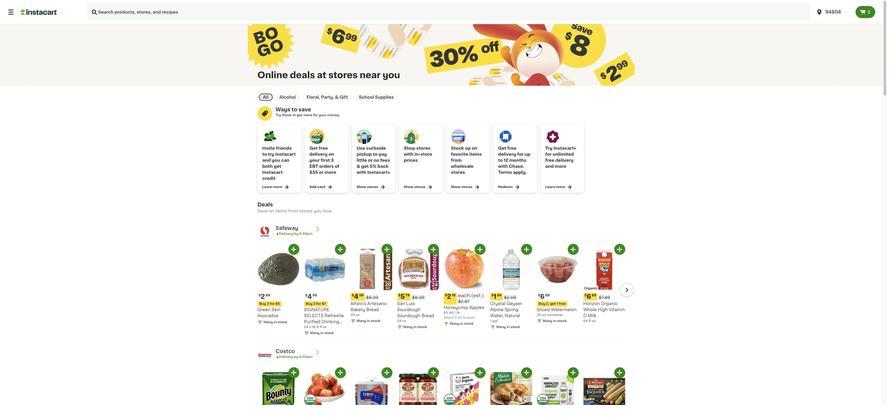 Task type: locate. For each thing, give the bounding box(es) containing it.
on inside the 'stock up on favorite items from wholesale stores'
[[472, 146, 478, 151]]

instacart+
[[554, 146, 577, 151], [367, 171, 390, 175]]

7 $ from the left
[[538, 294, 540, 298]]

0 vertical spatial lb
[[457, 312, 460, 315]]

show stores down wholesale
[[451, 186, 473, 189]]

can
[[281, 158, 289, 163]]

$ up the crystal
[[492, 294, 494, 298]]

for
[[313, 114, 318, 117], [517, 152, 524, 157], [545, 152, 552, 157], [270, 303, 275, 306], [316, 303, 321, 306]]

fl inside '$ 6 89 $7.49 horizon organic whole high vitamin d milk 64 fl oz'
[[589, 320, 591, 323]]

1 horizontal spatial 3
[[331, 158, 334, 163]]

1 horizontal spatial from
[[451, 158, 462, 163]]

1 horizontal spatial and
[[545, 165, 554, 169]]

floral, party, & gift
[[307, 95, 348, 99]]

1
[[494, 294, 497, 300], [557, 303, 558, 306], [490, 320, 492, 323]]

many in stock down san luis sourdough sourdough bread 24 oz
[[403, 326, 427, 329]]

$ inside $ 5 79
[[398, 294, 401, 298]]

stores inside shop stores with in-store prices
[[416, 146, 431, 151]]

1 vertical spatial fl
[[320, 326, 322, 329]]

crystal geyser alpine spring water, natural 1 gal
[[490, 302, 522, 323]]

2 get from the left
[[498, 146, 507, 151]]

24 left x
[[304, 326, 308, 329]]

2 for $ 2 89
[[261, 294, 265, 300]]

6 for horizon organic whole high vitamin d milk
[[587, 294, 591, 300]]

bread down artesano at the bottom left of the page
[[366, 308, 379, 313]]

buy for 4
[[306, 303, 313, 306]]

free inside get free delivery for up to 12 months with chase. terms apply.
[[508, 146, 517, 151]]

many for signature selects refreshe purified drinking water
[[310, 332, 320, 336]]

many down 0.62
[[450, 323, 459, 326]]

$ inside $ 6 89
[[538, 294, 540, 298]]

many for san luis sourdough sourdough bread
[[403, 326, 413, 329]]

2 59 from the left
[[359, 294, 364, 298]]

delivery up the first
[[310, 152, 328, 157]]

oz inside "alfaro's artesano bakery bread 20 oz"
[[356, 314, 360, 317]]

1 horizontal spatial lb
[[463, 317, 466, 320]]

up up favorite in the top right of the page
[[465, 146, 471, 151]]

delivery down costco
[[279, 356, 293, 359]]

0 vertical spatial sourdough
[[397, 308, 421, 313]]

$6.09
[[366, 296, 379, 300]]

1 up sliced watermelon 20 oz container
[[557, 303, 558, 306]]

up inside the 'stock up on favorite items from wholesale stores'
[[465, 146, 471, 151]]

1 horizontal spatial on
[[329, 152, 334, 157]]

oz down sliced
[[542, 314, 546, 317]]

orders
[[319, 165, 334, 169]]

curbside
[[366, 146, 386, 151]]

$2.87
[[458, 300, 470, 304]]

0 vertical spatial delivery
[[279, 233, 293, 236]]

1 vertical spatial with
[[498, 165, 508, 169]]

1 horizontal spatial $ 4 59
[[352, 294, 364, 300]]

delivery inside get free delivery for up to 12 months with chase. terms apply.
[[498, 152, 516, 157]]

2 4 from the left
[[354, 294, 359, 300]]

stock down container at right
[[557, 320, 567, 323]]

89 inside $ 2 89
[[266, 294, 270, 298]]

buy
[[259, 303, 266, 306], [306, 303, 313, 306], [539, 303, 546, 306]]

or inside the get free delivery on your first 3 ebt orders of $35 or more
[[319, 171, 324, 175]]

0 horizontal spatial items
[[275, 209, 287, 214]]

2 6 from the left
[[587, 294, 591, 300]]

0 vertical spatial instacart+
[[554, 146, 577, 151]]

6
[[540, 294, 545, 300], [587, 294, 591, 300]]

4 up alfaro's
[[354, 294, 359, 300]]

many for sliced watermelon
[[543, 320, 553, 323]]

to right these
[[292, 114, 296, 117]]

deals save on items from stores you love.
[[258, 203, 333, 214]]

at
[[317, 71, 326, 79]]

1 inside $1.89 original price: $2.09 element
[[494, 294, 497, 300]]

1 vertical spatial instacart
[[262, 171, 283, 175]]

by for safeway
[[294, 233, 298, 236]]

1 vertical spatial 1
[[557, 303, 558, 306]]

24
[[397, 320, 402, 323], [304, 326, 308, 329]]

20 down sliced
[[537, 314, 541, 317]]

alcohol
[[279, 95, 296, 99]]

to left save
[[292, 107, 297, 112]]

delivery by 5:45pm
[[279, 233, 313, 236]]

each
[[458, 294, 470, 299], [467, 317, 475, 320]]

2 buy from the left
[[306, 303, 313, 306]]

5 $ from the left
[[445, 294, 447, 298]]

3 buy from the left
[[539, 303, 546, 306]]

bread down $8.09
[[422, 314, 434, 319]]

show down the little
[[357, 186, 366, 189]]

1 horizontal spatial instacart+
[[554, 146, 577, 151]]

89 inside '$ 6 89 $7.49 horizon organic whole high vitamin d milk 64 fl oz'
[[592, 294, 597, 298]]

with inside shop stores with in-store prices
[[404, 152, 414, 157]]

or left no
[[368, 158, 373, 163]]

many down container at right
[[543, 320, 553, 323]]

0 horizontal spatial from
[[288, 209, 298, 214]]

1 learn more from the left
[[262, 186, 282, 189]]

alfaro's
[[351, 302, 366, 306]]

/
[[454, 312, 456, 315]]

show stores for shop stores with in-store prices
[[404, 186, 425, 189]]

on right the save
[[269, 209, 274, 214]]

0 vertical spatial from
[[451, 158, 462, 163]]

2 20 from the left
[[537, 314, 541, 317]]

stores inside the 'stock up on favorite items from wholesale stores'
[[451, 171, 465, 175]]

to inside invite friends to try instacart and you can both get instacart credit
[[262, 152, 267, 157]]

buy left the 2,
[[539, 303, 546, 306]]

on inside the deals save on items from stores you love.
[[269, 209, 274, 214]]

and down unlimited
[[545, 165, 554, 169]]

stock up on favorite items from wholesale stores
[[451, 146, 482, 175]]

show for shop stores with in-store prices
[[404, 186, 414, 189]]

1 vertical spatial and
[[545, 165, 554, 169]]

0 horizontal spatial you
[[272, 158, 280, 163]]

59
[[313, 294, 317, 298], [359, 294, 364, 298]]

instacart
[[275, 152, 296, 157], [262, 171, 283, 175]]

24 inside san luis sourdough sourdough bread 24 oz
[[397, 320, 402, 323]]

1 horizontal spatial 4
[[354, 294, 359, 300]]

$ inside '$ 6 89 $7.49 horizon organic whole high vitamin d milk 64 fl oz'
[[585, 294, 587, 298]]

2 horizontal spatial show
[[451, 186, 461, 189]]

$ for green skin avocados
[[259, 294, 261, 298]]

more
[[303, 114, 312, 117], [555, 165, 566, 169], [325, 171, 336, 175], [273, 186, 282, 189], [556, 186, 565, 189]]

0 vertical spatial 1
[[494, 294, 497, 300]]

item badge image
[[304, 395, 316, 406], [444, 395, 456, 406], [537, 395, 549, 406]]

you inside invite friends to try instacart and you can both get instacart credit
[[272, 158, 280, 163]]

more down the credit
[[273, 186, 282, 189]]

show stores for stock up on favorite items from wholesale stores
[[451, 186, 473, 189]]

more down unlimited
[[555, 165, 566, 169]]

show down prices
[[404, 186, 414, 189]]

1 delivery from the top
[[279, 233, 293, 236]]

chase.
[[509, 165, 524, 169]]

many in stock down 16.9
[[310, 332, 334, 336]]

1 horizontal spatial try
[[545, 146, 553, 151]]

0 horizontal spatial 59
[[313, 294, 317, 298]]

$ up buy 2 for $7
[[305, 294, 308, 298]]

$ for alfaro's artesano bakery bread
[[352, 294, 354, 298]]

1 4 from the left
[[308, 294, 312, 300]]

show
[[357, 186, 366, 189], [404, 186, 414, 189], [451, 186, 461, 189]]

1 vertical spatial items
[[275, 209, 287, 214]]

for left $5
[[270, 303, 275, 306]]

89 for horizon organic whole high vitamin d milk
[[592, 294, 597, 298]]

3 89 from the left
[[545, 294, 550, 298]]

0 vertical spatial try
[[276, 114, 281, 117]]

$ left 18
[[445, 294, 447, 298]]

get up ebt at the left top of page
[[310, 146, 318, 151]]

to left '12'
[[498, 158, 503, 163]]

each down apples
[[467, 317, 475, 320]]

ways
[[276, 107, 291, 112]]

get
[[297, 114, 303, 117], [274, 165, 281, 169], [361, 165, 369, 169], [550, 303, 556, 306]]

more inside the get free delivery on your first 3 ebt orders of $35 or more
[[325, 171, 336, 175]]

1 horizontal spatial 1
[[494, 294, 497, 300]]

many for alfaro's artesano bakery bread
[[357, 320, 366, 323]]

months
[[509, 158, 527, 163]]

in down san luis sourdough sourdough bread 24 oz
[[414, 326, 417, 329]]

your inside ways to save try these to get more for your money.
[[319, 114, 327, 117]]

use
[[357, 146, 365, 151]]

1 vertical spatial organic
[[601, 302, 618, 306]]

try
[[276, 114, 281, 117], [545, 146, 553, 151]]

on up the first
[[329, 152, 334, 157]]

alfaro's artesano bakery bread 20 oz
[[351, 302, 387, 317]]

1 6 from the left
[[540, 294, 545, 300]]

1 20 from the left
[[351, 314, 355, 317]]

get inside ways to save try these to get more for your money.
[[297, 114, 303, 117]]

0 vertical spatial 24
[[397, 320, 402, 323]]

or
[[368, 158, 373, 163], [319, 171, 324, 175]]

your
[[319, 114, 327, 117], [310, 158, 320, 163]]

get right the 2,
[[550, 303, 556, 306]]

1 vertical spatial lb
[[463, 317, 466, 320]]

4 $ from the left
[[398, 294, 401, 298]]

4 up buy 2 for $7
[[308, 294, 312, 300]]

items right favorite in the top right of the page
[[469, 152, 482, 157]]

$6.89 original price: $7.49 element
[[584, 293, 625, 301]]

1 horizontal spatial item badge image
[[444, 395, 456, 406]]

get free delivery on your first 3 ebt orders of $35 or more
[[310, 146, 340, 175]]

3 right the first
[[331, 158, 334, 163]]

1 $ from the left
[[259, 294, 261, 298]]

online deals at stores near you
[[258, 71, 400, 79]]

with down shop
[[404, 152, 414, 157]]

1 horizontal spatial learn
[[545, 186, 555, 189]]

many in stock for crystal geyser alpine spring water, natural
[[496, 326, 520, 329]]

2 horizontal spatial delivery
[[556, 158, 574, 163]]

get for get free delivery for up to 12 months with chase. terms apply.
[[498, 146, 507, 151]]

$ up the buy 3 for $5
[[259, 294, 261, 298]]

and up both
[[262, 158, 271, 163]]

unlimited
[[553, 152, 574, 157]]

get inside the get free delivery on your first 3 ebt orders of $35 or more
[[310, 146, 318, 151]]

2 by from the top
[[294, 356, 298, 359]]

1 horizontal spatial get
[[498, 146, 507, 151]]

1 vertical spatial &
[[357, 165, 360, 169]]

0 horizontal spatial try
[[276, 114, 281, 117]]

0 horizontal spatial fl
[[320, 326, 322, 329]]

product group containing 5
[[397, 244, 439, 330]]

buy for 2
[[259, 303, 266, 306]]

2 vertical spatial with
[[357, 171, 366, 175]]

8 $ from the left
[[585, 294, 587, 298]]

1 horizontal spatial 6
[[587, 294, 591, 300]]

1 vertical spatial delivery
[[279, 356, 293, 359]]

free up the first
[[319, 146, 328, 151]]

for inside try instacart+ for unlimited free delivery and more
[[545, 152, 552, 157]]

many in stock for sliced watermelon
[[543, 320, 567, 323]]

$ up the horizon
[[585, 294, 587, 298]]

1 vertical spatial your
[[310, 158, 320, 163]]

1 horizontal spatial buy
[[306, 303, 313, 306]]

1 horizontal spatial organic
[[601, 302, 618, 306]]

many
[[357, 320, 366, 323], [543, 320, 553, 323], [264, 321, 273, 325], [450, 323, 459, 326], [403, 326, 413, 329], [496, 326, 506, 329], [310, 332, 320, 336]]

delivery by 6:00pm
[[279, 356, 313, 359]]

artesano
[[367, 302, 387, 306]]

3 up 'green'
[[267, 303, 269, 306]]

3 inside the get free delivery on your first 3 ebt orders of $35 or more
[[331, 158, 334, 163]]

oz
[[356, 314, 360, 317], [542, 314, 546, 317], [402, 320, 406, 323], [592, 320, 596, 323], [323, 326, 327, 329]]

89 up the 2,
[[545, 294, 550, 298]]

more down orders
[[325, 171, 336, 175]]

2 vertical spatial 1
[[490, 320, 492, 323]]

2 show stores from the left
[[404, 186, 425, 189]]

many for crystal geyser alpine spring water, natural
[[496, 326, 506, 329]]

item carousel region
[[249, 244, 634, 340]]

1 $ 4 59 from the left
[[305, 294, 317, 300]]

$ 4 59 inside $4.59 original price: $6.09 element
[[352, 294, 364, 300]]

$ inside $ 2 89
[[259, 294, 261, 298]]

4 for $6.09
[[354, 294, 359, 300]]

1 vertical spatial 24
[[304, 326, 308, 329]]

$ for san luis sourdough sourdough bread
[[398, 294, 401, 298]]

$7.49
[[599, 296, 610, 300]]

delivery
[[310, 152, 328, 157], [498, 152, 516, 157], [556, 158, 574, 163]]

1 horizontal spatial up
[[525, 152, 530, 157]]

0 vertical spatial organic
[[584, 287, 598, 291]]

0 vertical spatial with
[[404, 152, 414, 157]]

1 horizontal spatial &
[[357, 165, 360, 169]]

up
[[465, 146, 471, 151], [525, 152, 530, 157]]

0 horizontal spatial instacart+
[[367, 171, 390, 175]]

apply.
[[513, 171, 527, 175]]

2 vertical spatial you
[[314, 209, 322, 214]]

free
[[319, 146, 328, 151], [508, 146, 517, 151], [545, 158, 555, 163], [559, 303, 566, 306]]

learn more for invite friends to try instacart and you can both get instacart credit
[[262, 186, 282, 189]]

0 horizontal spatial 20
[[351, 314, 355, 317]]

0 vertical spatial by
[[294, 233, 298, 236]]

1 show from the left
[[357, 186, 366, 189]]

fl right 64
[[589, 320, 591, 323]]

$ 2 18 each (est.) $2.87 honeycrisp apples $3.49 / lb about 0.62 lb each
[[444, 294, 484, 320]]

free down unlimited
[[545, 158, 555, 163]]

many in stock down container at right
[[543, 320, 567, 323]]

89 inside $ 1 89
[[497, 294, 502, 298]]

1 sourdough from the top
[[397, 308, 421, 313]]

for down floral,
[[313, 114, 318, 117]]

0 vertical spatial items
[[469, 152, 482, 157]]

1 vertical spatial you
[[272, 158, 280, 163]]

1 vertical spatial up
[[525, 152, 530, 157]]

0 vertical spatial 3
[[331, 158, 334, 163]]

1 buy from the left
[[259, 303, 266, 306]]

and
[[262, 158, 271, 163], [545, 165, 554, 169]]

get down save
[[297, 114, 303, 117]]

6 up buy 2, get 1 free at bottom right
[[540, 294, 545, 300]]

delivery for safeway
[[279, 233, 293, 236]]

add image
[[476, 246, 484, 254], [523, 246, 530, 254], [616, 246, 624, 254], [383, 370, 391, 377], [523, 370, 530, 377], [569, 370, 577, 377], [616, 370, 624, 377]]

1 left "gal"
[[490, 320, 492, 323]]

more down try instacart+ for unlimited free delivery and more
[[556, 186, 565, 189]]

free up watermelon
[[559, 303, 566, 306]]

2 learn more from the left
[[545, 186, 565, 189]]

1 horizontal spatial items
[[469, 152, 482, 157]]

lb right the /
[[457, 312, 460, 315]]

items inside the deals save on items from stores you love.
[[275, 209, 287, 214]]

89 up the buy 3 for $5
[[266, 294, 270, 298]]

and inside invite friends to try instacart and you can both get instacart credit
[[262, 158, 271, 163]]

1 by from the top
[[294, 233, 298, 236]]

3 show stores from the left
[[451, 186, 473, 189]]

try inside ways to save try these to get more for your money.
[[276, 114, 281, 117]]

many in stock for san luis sourdough sourdough bread
[[403, 326, 427, 329]]

pickup
[[357, 152, 372, 157]]

whole
[[584, 308, 597, 313]]

stock down natural
[[511, 326, 520, 329]]

many in stock down natural
[[496, 326, 520, 329]]

3 show from the left
[[451, 186, 461, 189]]

many down "gal"
[[496, 326, 506, 329]]

1 vertical spatial 3
[[267, 303, 269, 306]]

1 learn from the left
[[262, 186, 272, 189]]

89 inside $ 6 89
[[545, 294, 550, 298]]

in down natural
[[507, 326, 510, 329]]

delivery up '12'
[[498, 152, 516, 157]]

6 up the horizon
[[587, 294, 591, 300]]

1 horizontal spatial delivery
[[498, 152, 516, 157]]

add
[[310, 186, 317, 189]]

try instacart+ for unlimited free delivery and more
[[545, 146, 577, 169]]

0 horizontal spatial delivery
[[310, 152, 328, 157]]

by left 6:00pm
[[294, 356, 298, 359]]

0 vertical spatial and
[[262, 158, 271, 163]]

instacart+ up unlimited
[[554, 146, 577, 151]]

in for signature selects refreshe purified drinking water
[[321, 332, 324, 336]]

in for alfaro's artesano bakery bread
[[367, 320, 370, 323]]

2 delivery from the top
[[279, 356, 293, 359]]

1 vertical spatial bread
[[422, 314, 434, 319]]

0 horizontal spatial show
[[357, 186, 366, 189]]

2 $ from the left
[[305, 294, 308, 298]]

0 horizontal spatial get
[[310, 146, 318, 151]]

show for use curbside pickup to pay little or no fees & get 5% back with instacart+
[[357, 186, 366, 189]]

you inside the deals save on items from stores you love.
[[314, 209, 322, 214]]

oz down san
[[402, 320, 406, 323]]

by for costco
[[294, 356, 298, 359]]

or inside use curbside pickup to pay little or no fees & get 5% back with instacart+
[[368, 158, 373, 163]]

stock down san luis sourdough sourdough bread 24 oz
[[418, 326, 427, 329]]

container
[[547, 314, 563, 317]]

to down the "curbside" at top
[[373, 152, 378, 157]]

0 horizontal spatial 1
[[490, 320, 492, 323]]

in down "alfaro's artesano bakery bread 20 oz" in the bottom of the page
[[367, 320, 370, 323]]

many in stock down avocados
[[264, 321, 287, 325]]

organic down $7.49
[[601, 302, 618, 306]]

1 vertical spatial each
[[467, 317, 475, 320]]

with up terms
[[498, 165, 508, 169]]

stock for alfaro's artesano bakery bread
[[371, 320, 381, 323]]

3 $ from the left
[[352, 294, 354, 298]]

oz inside '$ 6 89 $7.49 horizon organic whole high vitamin d milk 64 fl oz'
[[592, 320, 596, 323]]

0 horizontal spatial and
[[262, 158, 271, 163]]

0 horizontal spatial up
[[465, 146, 471, 151]]

stock
[[451, 146, 464, 151]]

6 $ from the left
[[492, 294, 494, 298]]

gal
[[493, 320, 498, 323]]

59 up buy 2 for $7
[[313, 294, 317, 298]]

oz down drinking
[[323, 326, 327, 329]]

organic
[[584, 287, 598, 291], [601, 302, 618, 306]]

back
[[378, 165, 389, 169]]

2 item badge image from the left
[[444, 395, 456, 406]]

0 horizontal spatial 3
[[267, 303, 269, 306]]

4 89 from the left
[[592, 294, 597, 298]]

0 horizontal spatial with
[[357, 171, 366, 175]]

2 horizontal spatial with
[[498, 165, 508, 169]]

bakery
[[351, 308, 365, 313]]

online
[[258, 71, 288, 79]]

1 get from the left
[[310, 146, 318, 151]]

you
[[383, 71, 400, 79], [272, 158, 280, 163], [314, 209, 322, 214]]

1 horizontal spatial or
[[368, 158, 373, 163]]

$7
[[322, 303, 326, 306]]

oz down the bakery on the left bottom of page
[[356, 314, 360, 317]]

2 89 from the left
[[497, 294, 502, 298]]

2 sourdough from the top
[[397, 314, 421, 319]]

items inside the 'stock up on favorite items from wholesale stores'
[[469, 152, 482, 157]]

0 horizontal spatial 4
[[308, 294, 312, 300]]

1 horizontal spatial show stores
[[404, 186, 425, 189]]

0 horizontal spatial $ 4 59
[[305, 294, 317, 300]]

0 horizontal spatial show stores
[[357, 186, 378, 189]]

add image
[[290, 246, 298, 254], [337, 246, 344, 254], [383, 246, 391, 254], [430, 246, 437, 254], [569, 246, 577, 254], [290, 370, 298, 377], [337, 370, 344, 377], [430, 370, 437, 377], [476, 370, 484, 377]]

many down san luis sourdough sourdough bread 24 oz
[[403, 326, 413, 329]]

1 horizontal spatial 24
[[397, 320, 402, 323]]

on for deals
[[269, 209, 274, 214]]

3
[[331, 158, 334, 163], [267, 303, 269, 306]]

product group
[[258, 244, 299, 326], [304, 244, 346, 336], [351, 244, 392, 324], [397, 244, 439, 330], [444, 244, 486, 327], [490, 244, 532, 330], [537, 244, 579, 324], [584, 244, 625, 324], [258, 368, 299, 406], [304, 368, 346, 406], [351, 368, 392, 406], [397, 368, 439, 406], [444, 368, 486, 406], [490, 368, 532, 406], [537, 368, 579, 406], [584, 368, 625, 406]]

Search field
[[87, 4, 810, 21]]

show down wholesale
[[451, 186, 461, 189]]

instacart+ inside try instacart+ for unlimited free delivery and more
[[554, 146, 577, 151]]

bread
[[366, 308, 379, 313], [422, 314, 434, 319]]

$ 4 59 for buy 2 for $7
[[305, 294, 317, 300]]

delivery down safeway
[[279, 233, 293, 236]]

1 horizontal spatial learn more
[[545, 186, 565, 189]]

0 vertical spatial on
[[472, 146, 478, 151]]

for for buy 3 for $5
[[270, 303, 275, 306]]

for left unlimited
[[545, 152, 552, 157]]

1 vertical spatial try
[[545, 146, 553, 151]]

organic inside '$ 6 89 $7.49 horizon organic whole high vitamin d milk 64 fl oz'
[[601, 302, 618, 306]]

high
[[598, 308, 608, 313]]

89 for 1
[[497, 294, 502, 298]]

you left love.
[[314, 209, 322, 214]]

6 inside '$ 6 89 $7.49 horizon organic whole high vitamin d milk 64 fl oz'
[[587, 294, 591, 300]]

$ for sliced watermelon
[[538, 294, 540, 298]]

2 $ 4 59 from the left
[[352, 294, 364, 300]]

24 down san
[[397, 320, 402, 323]]

to left "try"
[[262, 152, 267, 157]]

card
[[317, 186, 325, 189]]

from inside the deals save on items from stores you love.
[[288, 209, 298, 214]]

2 show from the left
[[404, 186, 414, 189]]

get inside get free delivery for up to 12 months with chase. terms apply.
[[498, 146, 507, 151]]

1 59 from the left
[[313, 294, 317, 298]]

many in stock for signature selects refreshe purified drinking water
[[310, 332, 334, 336]]

$1.89 original price: $2.09 element
[[490, 293, 532, 301]]

with inside get free delivery for up to 12 months with chase. terms apply.
[[498, 165, 508, 169]]

0 horizontal spatial item badge image
[[304, 395, 316, 406]]

delivery for to
[[498, 152, 516, 157]]

0 vertical spatial or
[[368, 158, 373, 163]]

more inside try instacart+ for unlimited free delivery and more
[[555, 165, 566, 169]]

$ 5 79
[[398, 294, 410, 300]]

None search field
[[87, 4, 810, 21]]

fl
[[589, 320, 591, 323], [320, 326, 322, 329]]

6 for 6
[[540, 294, 545, 300]]

0 horizontal spatial or
[[319, 171, 324, 175]]

1 horizontal spatial with
[[404, 152, 414, 157]]

on right stock
[[472, 146, 478, 151]]

party,
[[321, 95, 334, 99]]

12
[[504, 158, 509, 163]]

1 horizontal spatial bread
[[422, 314, 434, 319]]

0 vertical spatial your
[[319, 114, 327, 117]]

instacart up the credit
[[262, 171, 283, 175]]

free inside item carousel region
[[559, 303, 566, 306]]

1 show stores from the left
[[357, 186, 378, 189]]

instacart+ down back
[[367, 171, 390, 175]]

2 learn from the left
[[545, 186, 555, 189]]

0 horizontal spatial learn more
[[262, 186, 282, 189]]

1 89 from the left
[[266, 294, 270, 298]]

ebt
[[310, 165, 318, 169]]

more down save
[[303, 114, 312, 117]]

89 up the horizon
[[592, 294, 597, 298]]

many down the bakery on the left bottom of page
[[357, 320, 366, 323]]

your up ebt at the left top of page
[[310, 158, 320, 163]]

many in stock for alfaro's artesano bakery bread
[[357, 320, 381, 323]]

0 horizontal spatial 6
[[540, 294, 545, 300]]

$ left 79
[[398, 294, 401, 298]]

18
[[452, 294, 456, 298]]

1 horizontal spatial you
[[314, 209, 322, 214]]

costco image
[[258, 349, 272, 363]]

store
[[421, 152, 432, 157]]

1 vertical spatial sourdough
[[397, 314, 421, 319]]

$ up alfaro's
[[352, 294, 354, 298]]

1 vertical spatial by
[[294, 356, 298, 359]]

delivery inside the get free delivery on your first 3 ebt orders of $35 or more
[[310, 152, 328, 157]]

$ inside $ 1 89
[[492, 294, 494, 298]]

1 vertical spatial or
[[319, 171, 324, 175]]

stock down "alfaro's artesano bakery bread 20 oz" in the bottom of the page
[[371, 320, 381, 323]]

2 inside $ 2 18 each (est.) $2.87 honeycrisp apples $3.49 / lb about 0.62 lb each
[[447, 294, 451, 300]]

you for deals
[[314, 209, 322, 214]]

by left "5:45pm"
[[294, 233, 298, 236]]

lb right 0.62
[[463, 317, 466, 320]]

20 inside sliced watermelon 20 oz container
[[537, 314, 541, 317]]

3 item badge image from the left
[[537, 395, 549, 406]]

$ inside $ 2 18 each (est.) $2.87 honeycrisp apples $3.49 / lb about 0.62 lb each
[[445, 294, 447, 298]]

from up safeway
[[288, 209, 298, 214]]



Task type: describe. For each thing, give the bounding box(es) containing it.
school supplies link
[[355, 94, 398, 101]]

0 horizontal spatial organic
[[584, 287, 598, 291]]

about
[[444, 317, 454, 320]]

supplies
[[375, 95, 394, 99]]

$ for signature selects refreshe purified drinking water
[[305, 294, 308, 298]]

$ 1 89
[[492, 294, 502, 300]]

$ 6 89 $7.49 horizon organic whole high vitamin d milk 64 fl oz
[[584, 294, 625, 323]]

no
[[374, 158, 379, 163]]

stock down skin
[[278, 321, 287, 325]]

oz inside sliced watermelon 20 oz container
[[542, 314, 546, 317]]

with inside use curbside pickup to pay little or no fees & get 5% back with instacart+
[[357, 171, 366, 175]]

use curbside pickup to pay little or no fees & get 5% back with instacart+
[[357, 146, 390, 175]]

to inside get free delivery for up to 12 months with chase. terms apply.
[[498, 158, 503, 163]]

school
[[359, 95, 374, 99]]

4 for buy 2 for $7
[[308, 294, 312, 300]]

shop
[[404, 146, 415, 151]]

these
[[282, 114, 292, 117]]

stock for signature selects refreshe purified drinking water
[[324, 332, 334, 336]]

refreshe
[[325, 314, 344, 319]]

san
[[397, 302, 405, 306]]

0.62
[[455, 317, 462, 320]]

all
[[263, 95, 268, 99]]

buy 3 for $5
[[259, 303, 280, 306]]

favorite
[[451, 152, 468, 157]]

signature
[[304, 308, 330, 313]]

you for invite
[[272, 158, 280, 163]]

horizon
[[584, 302, 600, 306]]

first
[[321, 158, 330, 163]]

0 vertical spatial instacart
[[275, 152, 296, 157]]

money.
[[327, 114, 340, 117]]

buy 2, get 1 free
[[539, 303, 566, 306]]

delivery inside try instacart+ for unlimited free delivery and more
[[556, 158, 574, 163]]

many down avocados
[[264, 321, 273, 325]]

delivery for costco
[[279, 356, 293, 359]]

59 for $6.09
[[359, 294, 364, 298]]

stock down apples
[[464, 323, 474, 326]]

all link
[[259, 94, 273, 101]]

for inside get free delivery for up to 12 months with chase. terms apply.
[[517, 152, 524, 157]]

oz inside san luis sourdough sourdough bread 24 oz
[[402, 320, 406, 323]]

learn for try instacart+ for unlimited free delivery and more
[[545, 186, 555, 189]]

signature selects refreshe purified drinking water
[[304, 308, 344, 331]]

and inside try instacart+ for unlimited free delivery and more
[[545, 165, 554, 169]]

purified
[[304, 320, 321, 325]]

in down avocados
[[274, 321, 277, 325]]

2 button
[[856, 6, 876, 18]]

free inside the get free delivery on your first 3 ebt orders of $35 or more
[[319, 146, 328, 151]]

luis
[[406, 302, 415, 306]]

show for stock up on favorite items from wholesale stores
[[451, 186, 461, 189]]

to inside use curbside pickup to pay little or no fees & get 5% back with instacart+
[[373, 152, 378, 157]]

bread inside "alfaro's artesano bakery bread 20 oz"
[[366, 308, 379, 313]]

floral, party, & gift link
[[303, 94, 352, 101]]

94804
[[826, 10, 841, 14]]

stock for san luis sourdough sourdough bread
[[418, 326, 427, 329]]

from inside the 'stock up on favorite items from wholesale stores'
[[451, 158, 462, 163]]

drinking
[[322, 320, 339, 325]]

water,
[[490, 314, 504, 319]]

crystal
[[490, 302, 506, 306]]

1 item badge image from the left
[[304, 395, 316, 406]]

natural
[[505, 314, 520, 319]]

in for crystal geyser alpine spring water, natural
[[507, 326, 510, 329]]

more inside ways to save try these to get more for your money.
[[303, 114, 312, 117]]

invite
[[262, 146, 275, 151]]

stock for sliced watermelon
[[557, 320, 567, 323]]

shop stores with in-store prices
[[404, 146, 432, 163]]

instacart logo image
[[21, 8, 57, 16]]

$5.79 original price: $8.09 element
[[397, 293, 439, 301]]

savings education cards icon image
[[258, 106, 272, 121]]

invite friends to try instacart and you can both get instacart credit
[[262, 146, 296, 181]]

for for buy 2 for $7
[[316, 303, 321, 306]]

20 inside "alfaro's artesano bakery bread 20 oz"
[[351, 314, 355, 317]]

wholesale
[[451, 165, 474, 169]]

green skin avocados
[[258, 308, 281, 319]]

$2.18 each (estimated) original price: $2.87 element
[[444, 293, 486, 305]]

alpine
[[490, 308, 504, 313]]

vitamin
[[609, 308, 625, 313]]

get free delivery for up to 12 months with chase. terms apply.
[[498, 146, 530, 175]]

$2.09
[[504, 296, 517, 300]]

in down 0.62
[[460, 323, 463, 326]]

in for san luis sourdough sourdough bread
[[414, 326, 417, 329]]

school supplies
[[359, 95, 394, 99]]

5
[[401, 294, 405, 300]]

buy for 6
[[539, 303, 546, 306]]

stock for crystal geyser alpine spring water, natural
[[511, 326, 520, 329]]

san luis sourdough sourdough bread 24 oz
[[397, 302, 434, 323]]

of
[[335, 165, 340, 169]]

89 for 6
[[545, 294, 550, 298]]

$3.49
[[444, 312, 454, 315]]

3 inside item carousel region
[[267, 303, 269, 306]]

many in stock down 0.62
[[450, 323, 474, 326]]

$ 4 59 for $6.09
[[352, 294, 364, 300]]

skin
[[272, 308, 281, 313]]

credit
[[262, 177, 276, 181]]

0 vertical spatial you
[[383, 71, 400, 79]]

try inside try instacart+ for unlimited free delivery and more
[[545, 146, 553, 151]]

deals
[[290, 71, 315, 79]]

spring
[[505, 308, 519, 313]]

0 horizontal spatial lb
[[457, 312, 460, 315]]

show stores for use curbside pickup to pay little or no fees & get 5% back with instacart+
[[357, 186, 378, 189]]

(est.)
[[471, 294, 484, 299]]

0 horizontal spatial 24
[[304, 326, 308, 329]]

$ for crystal geyser alpine spring water, natural
[[492, 294, 494, 298]]

watermelon
[[551, 308, 577, 313]]

stores inside the deals save on items from stores you love.
[[299, 209, 313, 214]]

0 vertical spatial each
[[458, 294, 470, 299]]

get for get free delivery on your first 3 ebt orders of $35 or more
[[310, 146, 318, 151]]

24 x 16.9 fl oz
[[304, 326, 327, 329]]

online deals at stores near you main content
[[0, 0, 883, 406]]

avocados
[[258, 314, 278, 319]]

in-
[[415, 152, 421, 157]]

89 for 2
[[266, 294, 270, 298]]

0 vertical spatial &
[[335, 95, 339, 99]]

learn for invite friends to try instacart and you can both get instacart credit
[[262, 186, 272, 189]]

deals
[[258, 203, 273, 207]]

on for stock
[[472, 146, 478, 151]]

fees
[[380, 158, 390, 163]]

2 for $ 2 18 each (est.) $2.87 honeycrisp apples $3.49 / lb about 0.62 lb each
[[447, 294, 451, 300]]

79
[[406, 294, 410, 298]]

$ 6 89
[[538, 294, 550, 300]]

geyser
[[507, 302, 522, 306]]

2 for buy 2 for $7
[[313, 303, 316, 306]]

up inside get free delivery for up to 12 months with chase. terms apply.
[[525, 152, 530, 157]]

$4.59 original price: $6.09 element
[[351, 293, 392, 301]]

16.9
[[312, 326, 319, 329]]

learn more for try instacart+ for unlimited free delivery and more
[[545, 186, 565, 189]]

both
[[262, 165, 273, 169]]

free inside try instacart+ for unlimited free delivery and more
[[545, 158, 555, 163]]

& inside use curbside pickup to pay little or no fees & get 5% back with instacart+
[[357, 165, 360, 169]]

sliced watermelon 20 oz container
[[537, 308, 577, 317]]

bread inside san luis sourdough sourdough bread 24 oz
[[422, 314, 434, 319]]

delivery for first
[[310, 152, 328, 157]]

1 inside crystal geyser alpine spring water, natural 1 gal
[[490, 320, 492, 323]]

$ 2 89
[[259, 294, 270, 300]]

your inside the get free delivery on your first 3 ebt orders of $35 or more
[[310, 158, 320, 163]]

near
[[360, 71, 381, 79]]

for inside ways to save try these to get more for your money.
[[313, 114, 318, 117]]

alcohol link
[[275, 94, 300, 101]]

get inside item carousel region
[[550, 303, 556, 306]]

get inside invite friends to try instacart and you can both get instacart credit
[[274, 165, 281, 169]]

milk
[[588, 314, 597, 319]]

little
[[357, 158, 367, 163]]

add card
[[310, 186, 325, 189]]

94804 button
[[816, 4, 852, 21]]

instacart+ inside use curbside pickup to pay little or no fees & get 5% back with instacart+
[[367, 171, 390, 175]]

selects
[[304, 314, 324, 319]]

$5
[[276, 303, 280, 306]]

5%
[[370, 165, 377, 169]]

apples
[[470, 306, 484, 310]]

2 inside button
[[868, 10, 871, 14]]

product group containing 1
[[490, 244, 532, 330]]

for for try instacart+ for unlimited free delivery and more
[[545, 152, 552, 157]]

try
[[268, 152, 274, 157]]

$8.09
[[412, 296, 425, 300]]

in for sliced watermelon
[[553, 320, 556, 323]]

59 for buy 2 for $7
[[313, 294, 317, 298]]

safeway image
[[258, 225, 272, 240]]

2 horizontal spatial 1
[[557, 303, 558, 306]]

costco
[[276, 350, 295, 355]]

get inside use curbside pickup to pay little or no fees & get 5% back with instacart+
[[361, 165, 369, 169]]

ways to save try these to get more for your money.
[[276, 107, 340, 117]]

on inside the get free delivery on your first 3 ebt orders of $35 or more
[[329, 152, 334, 157]]



Task type: vqa. For each thing, say whether or not it's contained in the screenshot.
money. on the left top
yes



